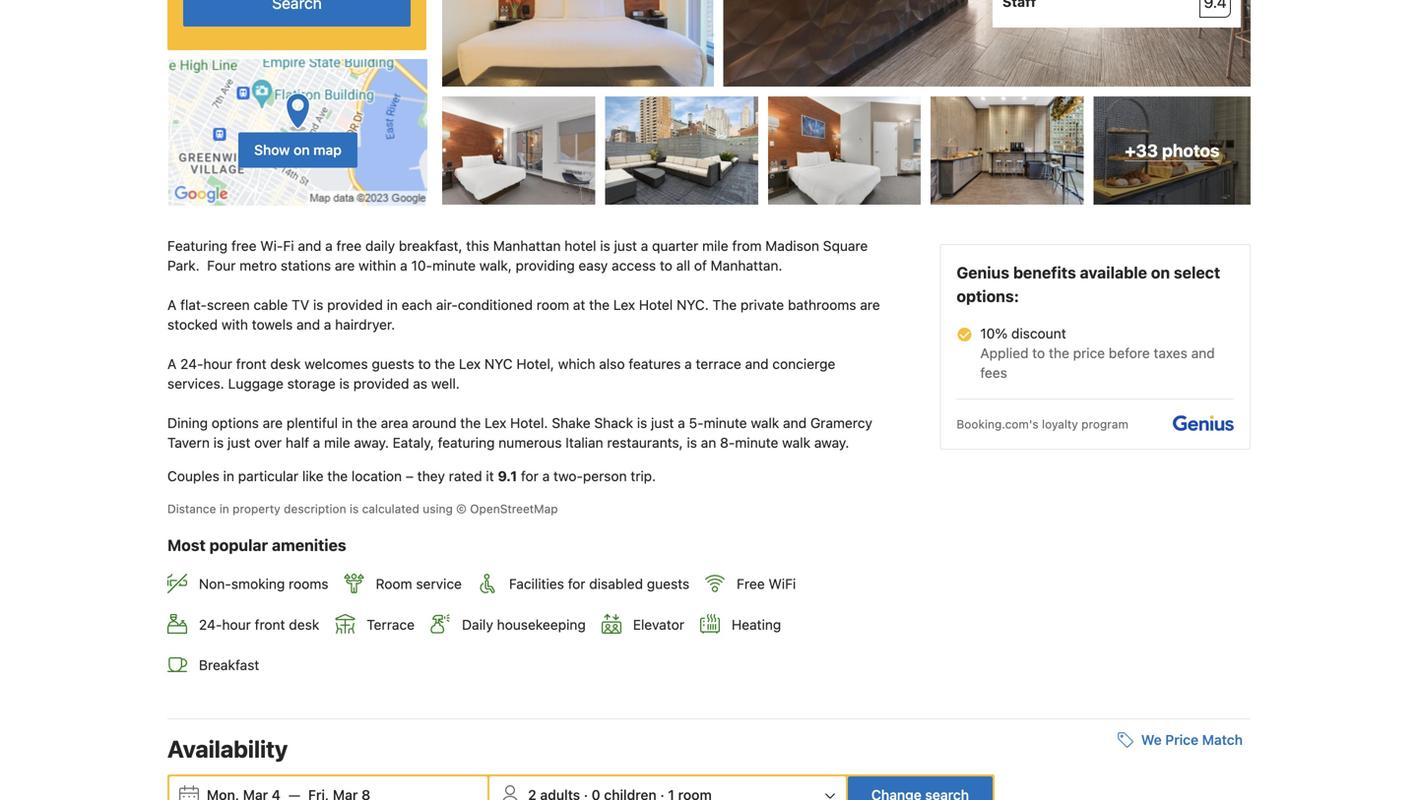 Task type: describe. For each thing, give the bounding box(es) containing it.
terrace
[[367, 617, 415, 633]]

map
[[313, 142, 342, 158]]

access
[[612, 258, 656, 274]]

free
[[737, 576, 765, 592]]

within
[[359, 258, 396, 274]]

the
[[713, 297, 737, 313]]

and inside 10% discount applied to the price before taxes and fees
[[1191, 345, 1215, 362]]

available
[[1080, 264, 1147, 282]]

and down tv
[[297, 317, 320, 333]]

nyc
[[485, 356, 513, 372]]

0 horizontal spatial to
[[418, 356, 431, 372]]

0 vertical spatial mile
[[702, 238, 728, 254]]

flat-
[[180, 297, 207, 313]]

is up restaurants,
[[637, 415, 647, 432]]

wi-
[[260, 238, 283, 254]]

1 away. from the left
[[354, 435, 389, 451]]

1 vertical spatial 24-
[[199, 617, 222, 633]]

non-
[[199, 576, 231, 592]]

the inside 10% discount applied to the price before taxes and fees
[[1049, 345, 1069, 362]]

most popular amenities
[[167, 536, 346, 555]]

show on map section
[[160, 0, 434, 207]]

shake
[[552, 415, 591, 432]]

genius
[[957, 264, 1010, 282]]

private
[[741, 297, 784, 313]]

which
[[558, 356, 595, 372]]

distance in property description is calculated using © openstreetmap
[[167, 502, 558, 516]]

service
[[416, 576, 462, 592]]

24- inside featuring free wi-fi and a free daily breakfast, this manhattan hotel is just a quarter mile from madison square park.  four metro stations are within a 10-minute walk, providing easy access to all of manhattan. a flat-screen cable tv is provided in each air-conditioned room at the lex hotel nyc. the private bathrooms are stocked with towels and a hairdryer. a 24-hour front desk welcomes guests to the lex nyc hotel, which also features a terrace and concierge services. luggage storage is provided as well. dining options are plentiful in the area around the lex hotel. shake shack is just a 5-minute walk and gramercy tavern is just over half a mile away. eataly, featuring numerous italian restaurants, is an 8-minute walk away.
[[180, 356, 203, 372]]

©
[[456, 502, 467, 516]]

smoking
[[231, 576, 285, 592]]

welcomes
[[304, 356, 368, 372]]

booking.com's
[[957, 418, 1039, 432]]

free wifi
[[737, 576, 796, 592]]

each
[[402, 297, 432, 313]]

all
[[676, 258, 690, 274]]

trip.
[[631, 468, 656, 485]]

a up 'stations'
[[325, 238, 333, 254]]

particular
[[238, 468, 299, 485]]

2 horizontal spatial just
[[651, 415, 674, 432]]

1 vertical spatial desk
[[289, 617, 319, 633]]

1 horizontal spatial lex
[[485, 415, 507, 432]]

wifi
[[769, 576, 796, 592]]

tavern
[[167, 435, 210, 451]]

featuring free wi-fi and a free daily breakfast, this manhattan hotel is just a quarter mile from madison square park.  four metro stations are within a 10-minute walk, providing easy access to all of manhattan. a flat-screen cable tv is provided in each air-conditioned room at the lex hotel nyc. the private bathrooms are stocked with towels and a hairdryer. a 24-hour front desk welcomes guests to the lex nyc hotel, which also features a terrace and concierge services. luggage storage is provided as well. dining options are plentiful in the area around the lex hotel. shake shack is just a 5-minute walk and gramercy tavern is just over half a mile away. eataly, featuring numerous italian restaurants, is an 8-minute walk away.
[[167, 238, 884, 451]]

we
[[1141, 732, 1162, 749]]

disabled
[[589, 576, 643, 592]]

hotel
[[639, 297, 673, 313]]

openstreetmap
[[470, 502, 558, 516]]

square
[[823, 238, 868, 254]]

a left "5-"
[[678, 415, 685, 432]]

1 horizontal spatial just
[[614, 238, 637, 254]]

terrace
[[696, 356, 741, 372]]

over
[[254, 435, 282, 451]]

1 horizontal spatial to
[[660, 258, 673, 274]]

is right tv
[[313, 297, 323, 313]]

providing
[[516, 258, 575, 274]]

hotel.
[[510, 415, 548, 432]]

2 vertical spatial minute
[[735, 435, 778, 451]]

and left gramercy
[[783, 415, 807, 432]]

photos
[[1162, 140, 1220, 161]]

is left 'calculated'
[[350, 502, 359, 516]]

facilities for disabled guests
[[509, 576, 690, 592]]

we price match button
[[1110, 723, 1251, 758]]

a left two-
[[542, 468, 550, 485]]

match
[[1202, 732, 1243, 749]]

price
[[1073, 345, 1105, 362]]

madison
[[766, 238, 819, 254]]

to inside 10% discount applied to the price before taxes and fees
[[1032, 345, 1045, 362]]

area
[[381, 415, 408, 432]]

room
[[537, 297, 569, 313]]

fi
[[283, 238, 294, 254]]

stations
[[281, 258, 331, 274]]

2 horizontal spatial are
[[860, 297, 880, 313]]

plentiful
[[287, 415, 338, 432]]

1 vertical spatial provided
[[353, 376, 409, 392]]

couples
[[167, 468, 219, 485]]

concierge
[[773, 356, 835, 372]]

in right "couples"
[[223, 468, 234, 485]]

a right half
[[313, 435, 320, 451]]

bathrooms
[[788, 297, 856, 313]]

is up easy
[[600, 238, 610, 254]]

person
[[583, 468, 627, 485]]

features
[[629, 356, 681, 372]]

it
[[486, 468, 494, 485]]

well.
[[431, 376, 460, 392]]

in left each
[[387, 297, 398, 313]]

popular
[[209, 536, 268, 555]]

also
[[599, 356, 625, 372]]

+33
[[1125, 140, 1158, 161]]

an
[[701, 435, 716, 451]]

0 vertical spatial walk
[[751, 415, 779, 432]]

dining
[[167, 415, 208, 432]]

2 away. from the left
[[814, 435, 849, 451]]

guests inside featuring free wi-fi and a free daily breakfast, this manhattan hotel is just a quarter mile from madison square park.  four metro stations are within a 10-minute walk, providing easy access to all of manhattan. a flat-screen cable tv is provided in each air-conditioned room at the lex hotel nyc. the private bathrooms are stocked with towels and a hairdryer. a 24-hour front desk welcomes guests to the lex nyc hotel, which also features a terrace and concierge services. luggage storage is provided as well. dining options are plentiful in the area around the lex hotel. shake shack is just a 5-minute walk and gramercy tavern is just over half a mile away. eataly, featuring numerous italian restaurants, is an 8-minute walk away.
[[372, 356, 414, 372]]

in right plentiful
[[342, 415, 353, 432]]

hairdryer.
[[335, 317, 395, 333]]

elevator
[[633, 617, 684, 633]]

amenities
[[272, 536, 346, 555]]

9.1
[[498, 468, 517, 485]]

like
[[302, 468, 324, 485]]

scored 9.4 element
[[1200, 0, 1231, 18]]

hour inside featuring free wi-fi and a free daily breakfast, this manhattan hotel is just a quarter mile from madison square park.  four metro stations are within a 10-minute walk, providing easy access to all of manhattan. a flat-screen cable tv is provided in each air-conditioned room at the lex hotel nyc. the private bathrooms are stocked with towels and a hairdryer. a 24-hour front desk welcomes guests to the lex nyc hotel, which also features a terrace and concierge services. luggage storage is provided as well. dining options are plentiful in the area around the lex hotel. shake shack is just a 5-minute walk and gramercy tavern is just over half a mile away. eataly, featuring numerous italian restaurants, is an 8-minute walk away.
[[203, 356, 232, 372]]

of
[[694, 258, 707, 274]]

in left property
[[219, 502, 229, 516]]

taxes
[[1154, 345, 1188, 362]]

front inside featuring free wi-fi and a free daily breakfast, this manhattan hotel is just a quarter mile from madison square park.  four metro stations are within a 10-minute walk, providing easy access to all of manhattan. a flat-screen cable tv is provided in each air-conditioned room at the lex hotel nyc. the private bathrooms are stocked with towels and a hairdryer. a 24-hour front desk welcomes guests to the lex nyc hotel, which also features a terrace and concierge services. luggage storage is provided as well. dining options are plentiful in the area around the lex hotel. shake shack is just a 5-minute walk and gramercy tavern is just over half a mile away. eataly, featuring numerous italian restaurants, is an 8-minute walk away.
[[236, 356, 267, 372]]

daily
[[462, 617, 493, 633]]

0 horizontal spatial lex
[[459, 356, 481, 372]]

select
[[1174, 264, 1220, 282]]

is down options on the bottom of the page
[[213, 435, 224, 451]]



Task type: locate. For each thing, give the bounding box(es) containing it.
non-smoking rooms
[[199, 576, 329, 592]]

manhattan
[[493, 238, 561, 254]]

0 horizontal spatial for
[[521, 468, 539, 485]]

the left area
[[357, 415, 377, 432]]

0 horizontal spatial walk
[[751, 415, 779, 432]]

for left "disabled"
[[568, 576, 586, 592]]

walk,
[[480, 258, 512, 274]]

0 vertical spatial desk
[[270, 356, 301, 372]]

2 vertical spatial are
[[263, 415, 283, 432]]

location
[[352, 468, 402, 485]]

to left the all
[[660, 258, 673, 274]]

desk up storage at the left top of page
[[270, 356, 301, 372]]

guests
[[372, 356, 414, 372], [647, 576, 690, 592]]

0 horizontal spatial away.
[[354, 435, 389, 451]]

on left select
[[1151, 264, 1170, 282]]

front
[[236, 356, 267, 372], [255, 617, 285, 633]]

nyc.
[[677, 297, 709, 313]]

24- up services.
[[180, 356, 203, 372]]

as
[[413, 376, 428, 392]]

2 horizontal spatial lex
[[613, 297, 635, 313]]

show on map
[[254, 142, 342, 158]]

1 vertical spatial just
[[651, 415, 674, 432]]

0 vertical spatial provided
[[327, 297, 383, 313]]

daily
[[365, 238, 395, 254]]

conditioned
[[458, 297, 533, 313]]

cable
[[254, 297, 288, 313]]

1 vertical spatial a
[[167, 356, 177, 372]]

0 vertical spatial a
[[167, 297, 177, 313]]

away. down area
[[354, 435, 389, 451]]

walk down gramercy
[[782, 435, 811, 451]]

towels
[[252, 317, 293, 333]]

free
[[231, 238, 257, 254], [336, 238, 362, 254]]

at
[[573, 297, 585, 313]]

0 vertical spatial for
[[521, 468, 539, 485]]

guests up as
[[372, 356, 414, 372]]

options
[[212, 415, 259, 432]]

a left the hairdryer.
[[324, 317, 331, 333]]

0 horizontal spatial just
[[228, 435, 251, 451]]

to
[[660, 258, 673, 274], [1032, 345, 1045, 362], [418, 356, 431, 372]]

minute right an
[[735, 435, 778, 451]]

2 vertical spatial lex
[[485, 415, 507, 432]]

2 free from the left
[[336, 238, 362, 254]]

are left within
[[335, 258, 355, 274]]

with
[[222, 317, 248, 333]]

distance
[[167, 502, 216, 516]]

desk inside featuring free wi-fi and a free daily breakfast, this manhattan hotel is just a quarter mile from madison square park.  four metro stations are within a 10-minute walk, providing easy access to all of manhattan. a flat-screen cable tv is provided in each air-conditioned room at the lex hotel nyc. the private bathrooms are stocked with towels and a hairdryer. a 24-hour front desk welcomes guests to the lex nyc hotel, which also features a terrace and concierge services. luggage storage is provided as well. dining options are plentiful in the area around the lex hotel. shake shack is just a 5-minute walk and gramercy tavern is just over half a mile away. eataly, featuring numerous italian restaurants, is an 8-minute walk away.
[[270, 356, 301, 372]]

price
[[1165, 732, 1199, 749]]

1 vertical spatial guests
[[647, 576, 690, 592]]

0 horizontal spatial mile
[[324, 435, 350, 451]]

1 vertical spatial lex
[[459, 356, 481, 372]]

the down discount
[[1049, 345, 1069, 362]]

provided left as
[[353, 376, 409, 392]]

most
[[167, 536, 206, 555]]

and right terrace
[[745, 356, 769, 372]]

provided up the hairdryer.
[[327, 297, 383, 313]]

restaurants,
[[607, 435, 683, 451]]

lex left 'hotel'
[[613, 297, 635, 313]]

show
[[254, 142, 290, 158]]

rated
[[449, 468, 482, 485]]

hotel,
[[517, 356, 554, 372]]

just
[[614, 238, 637, 254], [651, 415, 674, 432], [228, 435, 251, 451]]

walk right "5-"
[[751, 415, 779, 432]]

0 vertical spatial 24-
[[180, 356, 203, 372]]

before
[[1109, 345, 1150, 362]]

0 vertical spatial on
[[294, 142, 310, 158]]

on inside section
[[294, 142, 310, 158]]

5-
[[689, 415, 704, 432]]

for right 9.1
[[521, 468, 539, 485]]

10%
[[980, 326, 1008, 342]]

to up as
[[418, 356, 431, 372]]

desk down rooms
[[289, 617, 319, 633]]

0 vertical spatial minute
[[432, 258, 476, 274]]

housekeeping
[[497, 617, 586, 633]]

stocked
[[167, 317, 218, 333]]

0 vertical spatial just
[[614, 238, 637, 254]]

are up "over"
[[263, 415, 283, 432]]

tv
[[292, 297, 309, 313]]

1 vertical spatial on
[[1151, 264, 1170, 282]]

1 horizontal spatial guests
[[647, 576, 690, 592]]

is down welcomes
[[339, 376, 350, 392]]

0 vertical spatial are
[[335, 258, 355, 274]]

0 vertical spatial guests
[[372, 356, 414, 372]]

a left the flat-
[[167, 297, 177, 313]]

and right taxes
[[1191, 345, 1215, 362]]

just down options on the bottom of the page
[[228, 435, 251, 451]]

genius benefits available on select options:
[[957, 264, 1220, 306]]

is left an
[[687, 435, 697, 451]]

2 a from the top
[[167, 356, 177, 372]]

eataly,
[[393, 435, 434, 451]]

from
[[732, 238, 762, 254]]

1 horizontal spatial walk
[[782, 435, 811, 451]]

1 vertical spatial are
[[860, 297, 880, 313]]

mile
[[702, 238, 728, 254], [324, 435, 350, 451]]

applied
[[980, 345, 1029, 362]]

lex left hotel.
[[485, 415, 507, 432]]

24-hour front desk
[[199, 617, 319, 633]]

minute down breakfast,
[[432, 258, 476, 274]]

0 horizontal spatial are
[[263, 415, 283, 432]]

2 horizontal spatial to
[[1032, 345, 1045, 362]]

are right the "bathrooms"
[[860, 297, 880, 313]]

free up "metro"
[[231, 238, 257, 254]]

mile up of
[[702, 238, 728, 254]]

1 vertical spatial minute
[[704, 415, 747, 432]]

room
[[376, 576, 412, 592]]

1 vertical spatial walk
[[782, 435, 811, 451]]

lex left nyc
[[459, 356, 481, 372]]

1 free from the left
[[231, 238, 257, 254]]

hour up breakfast
[[222, 617, 251, 633]]

1 vertical spatial front
[[255, 617, 285, 633]]

mile down plentiful
[[324, 435, 350, 451]]

room service
[[376, 576, 462, 592]]

2 vertical spatial just
[[228, 435, 251, 451]]

fees
[[980, 365, 1007, 381]]

metro
[[240, 258, 277, 274]]

featuring
[[167, 238, 228, 254]]

0 vertical spatial front
[[236, 356, 267, 372]]

+33 photos
[[1125, 140, 1220, 161]]

breakfast
[[199, 658, 259, 674]]

desk
[[270, 356, 301, 372], [289, 617, 319, 633]]

daily housekeeping
[[462, 617, 586, 633]]

the right like
[[327, 468, 348, 485]]

services.
[[167, 376, 224, 392]]

four
[[207, 258, 236, 274]]

loyalty
[[1042, 418, 1078, 432]]

hour up services.
[[203, 356, 232, 372]]

the right at
[[589, 297, 610, 313]]

0 horizontal spatial free
[[231, 238, 257, 254]]

screen
[[207, 297, 250, 313]]

a left 10- at top left
[[400, 258, 408, 274]]

1 horizontal spatial mile
[[702, 238, 728, 254]]

the up well.
[[435, 356, 455, 372]]

easy
[[579, 258, 608, 274]]

1 vertical spatial for
[[568, 576, 586, 592]]

+33 photos link
[[1094, 97, 1251, 205]]

away. down gramercy
[[814, 435, 849, 451]]

property
[[233, 502, 280, 516]]

the up featuring
[[460, 415, 481, 432]]

1 vertical spatial hour
[[222, 617, 251, 633]]

using
[[423, 502, 453, 516]]

1 horizontal spatial away.
[[814, 435, 849, 451]]

and up 'stations'
[[298, 238, 322, 254]]

1 a from the top
[[167, 297, 177, 313]]

to down discount
[[1032, 345, 1045, 362]]

guests up elevator
[[647, 576, 690, 592]]

0 horizontal spatial on
[[294, 142, 310, 158]]

discount
[[1012, 326, 1066, 342]]

1 horizontal spatial free
[[336, 238, 362, 254]]

is
[[600, 238, 610, 254], [313, 297, 323, 313], [339, 376, 350, 392], [637, 415, 647, 432], [213, 435, 224, 451], [687, 435, 697, 451], [350, 502, 359, 516]]

on inside genius benefits available on select options:
[[1151, 264, 1170, 282]]

front up luggage
[[236, 356, 267, 372]]

italian
[[566, 435, 603, 451]]

1 vertical spatial mile
[[324, 435, 350, 451]]

this
[[466, 238, 489, 254]]

0 horizontal spatial guests
[[372, 356, 414, 372]]

–
[[406, 468, 414, 485]]

hotel
[[565, 238, 596, 254]]

on left map
[[294, 142, 310, 158]]

a left terrace
[[685, 356, 692, 372]]

1 horizontal spatial on
[[1151, 264, 1170, 282]]

1 horizontal spatial are
[[335, 258, 355, 274]]

on
[[294, 142, 310, 158], [1151, 264, 1170, 282]]

program
[[1082, 418, 1129, 432]]

minute up 8-
[[704, 415, 747, 432]]

couples in particular like the location – they rated it 9.1 for a two-person trip.
[[167, 468, 656, 485]]

1 horizontal spatial for
[[568, 576, 586, 592]]

24- down non-
[[199, 617, 222, 633]]

storage
[[287, 376, 336, 392]]

rooms
[[289, 576, 329, 592]]

free left 'daily'
[[336, 238, 362, 254]]

0 vertical spatial lex
[[613, 297, 635, 313]]

heating
[[732, 617, 781, 633]]

benefits
[[1013, 264, 1076, 282]]

just up restaurants,
[[651, 415, 674, 432]]

a up access
[[641, 238, 648, 254]]

0 vertical spatial hour
[[203, 356, 232, 372]]

booking.com's loyalty program
[[957, 418, 1129, 432]]

calculated
[[362, 502, 419, 516]]

front down non-smoking rooms
[[255, 617, 285, 633]]

a up services.
[[167, 356, 177, 372]]

for
[[521, 468, 539, 485], [568, 576, 586, 592]]

8-
[[720, 435, 735, 451]]

just up access
[[614, 238, 637, 254]]



Task type: vqa. For each thing, say whether or not it's contained in the screenshot.
24-
yes



